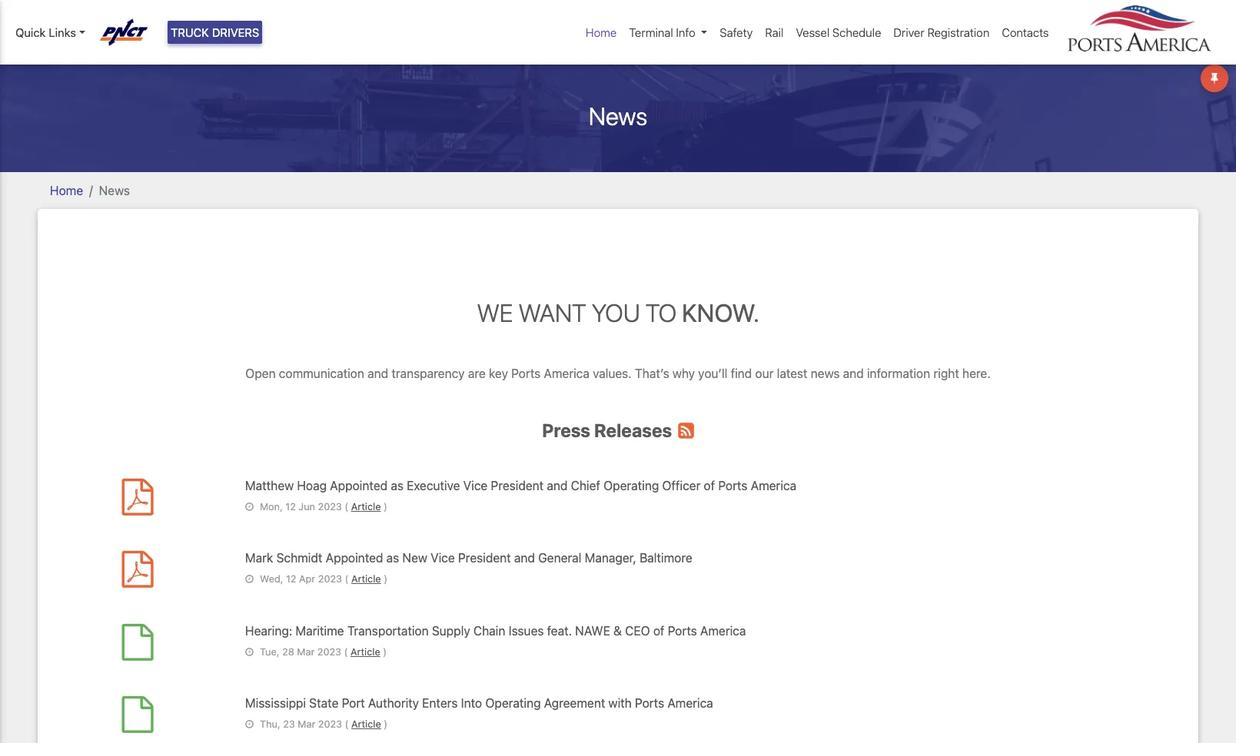 Task type: locate. For each thing, give the bounding box(es) containing it.
information
[[867, 367, 930, 381]]

schmidt
[[276, 551, 322, 565]]

as for new
[[386, 551, 399, 565]]

mon,
[[260, 501, 283, 513]]

matthew
[[245, 479, 294, 493]]

and left chief
[[547, 479, 568, 493]]

1 vertical spatial news
[[99, 183, 130, 197]]

1 vertical spatial home link
[[50, 183, 83, 197]]

as left executive
[[391, 479, 404, 493]]

article link for schmidt
[[351, 574, 381, 585]]

here.
[[962, 367, 991, 381]]

appointed up wed, 12 apr 2023                                                                                                                                                             ( article )
[[326, 551, 383, 565]]

operating
[[604, 479, 659, 493], [485, 696, 541, 710]]

0 vertical spatial operating
[[604, 479, 659, 493]]

to
[[646, 298, 677, 327]]

2023 down state
[[318, 719, 342, 730]]

2023 down maritime
[[317, 646, 341, 658]]

ports right ceo in the right of the page
[[668, 624, 697, 638]]

article link for state
[[351, 719, 381, 730]]

driver registration link
[[887, 18, 996, 47]]

article link down port
[[351, 719, 381, 730]]

1 vertical spatial home
[[50, 183, 83, 197]]

appointed
[[330, 479, 388, 493], [326, 551, 383, 565]]

of right officer
[[704, 479, 715, 493]]

(
[[345, 501, 348, 513], [345, 574, 349, 585], [344, 646, 348, 658], [345, 719, 349, 730]]

1 vertical spatial appointed
[[326, 551, 383, 565]]

vessel schedule
[[796, 25, 881, 39]]

quick
[[15, 25, 46, 39]]

tue, 28 mar 2023                                                                                                                                                             ( article )
[[260, 646, 387, 658]]

clock o image left mon,
[[245, 503, 254, 513]]

article link up transportation
[[351, 574, 381, 585]]

0 vertical spatial president
[[491, 479, 544, 493]]

home
[[586, 25, 617, 39], [50, 183, 83, 197]]

president
[[491, 479, 544, 493], [458, 551, 511, 565]]

clock o image left the wed,
[[245, 575, 254, 585]]

open
[[245, 367, 276, 381]]

article link
[[351, 501, 381, 513], [351, 574, 381, 585], [351, 646, 380, 658], [351, 719, 381, 730]]

article link for hoag
[[351, 501, 381, 513]]

with
[[608, 696, 632, 710]]

0 horizontal spatial vice
[[431, 551, 455, 565]]

wed,
[[260, 574, 283, 585]]

press releases
[[542, 420, 672, 441]]

driver registration
[[894, 25, 990, 39]]

quick links link
[[15, 24, 85, 41]]

truck
[[171, 25, 209, 39]]

0 vertical spatial home
[[586, 25, 617, 39]]

) for new
[[384, 574, 387, 585]]

contacts
[[1002, 25, 1049, 39]]

1 clock o image from the top
[[245, 503, 254, 513]]

appointed for schmidt
[[326, 551, 383, 565]]

home link
[[580, 18, 623, 47], [50, 183, 83, 197]]

clock o image
[[245, 503, 254, 513], [245, 575, 254, 585], [245, 720, 254, 730]]

baltimore
[[640, 551, 692, 565]]

0 horizontal spatial home link
[[50, 183, 83, 197]]

we want you to know.
[[477, 298, 759, 327]]

0 vertical spatial appointed
[[330, 479, 388, 493]]

article up transportation
[[351, 574, 381, 585]]

0 vertical spatial clock o image
[[245, 503, 254, 513]]

ports
[[511, 367, 541, 381], [718, 479, 748, 493], [668, 624, 697, 638], [635, 696, 664, 710]]

drivers
[[212, 25, 259, 39]]

1 vertical spatial vice
[[431, 551, 455, 565]]

2 vertical spatial clock o image
[[245, 720, 254, 730]]

truck drivers
[[171, 25, 259, 39]]

0 horizontal spatial operating
[[485, 696, 541, 710]]

ports right key
[[511, 367, 541, 381]]

and left general
[[514, 551, 535, 565]]

0 vertical spatial as
[[391, 479, 404, 493]]

and left transparency
[[368, 367, 388, 381]]

article link down transportation
[[351, 646, 380, 658]]

and
[[368, 367, 388, 381], [843, 367, 864, 381], [547, 479, 568, 493], [514, 551, 535, 565]]

as
[[391, 479, 404, 493], [386, 551, 399, 565]]

quick links
[[15, 25, 76, 39]]

mar for state
[[298, 719, 315, 730]]

of right ceo in the right of the page
[[653, 624, 665, 638]]

clock o image
[[245, 648, 254, 658]]

manager,
[[585, 551, 636, 565]]

news
[[589, 101, 647, 130], [99, 183, 130, 197]]

that's
[[635, 367, 669, 381]]

1 vertical spatial as
[[386, 551, 399, 565]]

1 horizontal spatial vice
[[463, 479, 488, 493]]

contacts link
[[996, 18, 1055, 47]]

of
[[704, 479, 715, 493], [653, 624, 665, 638]]

3 clock o image from the top
[[245, 720, 254, 730]]

president right new
[[458, 551, 511, 565]]

( right jun
[[345, 501, 348, 513]]

12
[[285, 501, 296, 513], [286, 574, 296, 585]]

article link right jun
[[351, 501, 381, 513]]

releases
[[594, 420, 672, 441]]

clock o image left thu,
[[245, 720, 254, 730]]

( down transportation
[[344, 646, 348, 658]]

as left new
[[386, 551, 399, 565]]

mississippi state port authority enters into operating agreement with ports america
[[245, 696, 713, 710]]

agreement
[[544, 696, 605, 710]]

2 clock o image from the top
[[245, 575, 254, 585]]

safety link
[[714, 18, 759, 47]]

article down port
[[351, 719, 381, 730]]

&
[[613, 624, 622, 638]]

operating right into
[[485, 696, 541, 710]]

( right apr
[[345, 574, 349, 585]]

vice for executive
[[463, 479, 488, 493]]

terminal
[[629, 25, 673, 39]]

appointed up mon, 12 jun 2023                                                                                                                                                             ( article )
[[330, 479, 388, 493]]

as for executive
[[391, 479, 404, 493]]

0 vertical spatial home link
[[580, 18, 623, 47]]

0 vertical spatial mar
[[297, 646, 315, 658]]

communication
[[279, 367, 364, 381]]

hoag
[[297, 479, 327, 493]]

2023 right jun
[[318, 501, 342, 513]]

) for chain
[[383, 646, 387, 658]]

article right jun
[[351, 501, 381, 513]]

1 horizontal spatial news
[[589, 101, 647, 130]]

hearing:
[[245, 624, 292, 638]]

0 horizontal spatial of
[[653, 624, 665, 638]]

1 vertical spatial of
[[653, 624, 665, 638]]

mar
[[297, 646, 315, 658], [298, 719, 315, 730]]

vice right executive
[[463, 479, 488, 493]]

1 vertical spatial president
[[458, 551, 511, 565]]

executive
[[407, 479, 460, 493]]

1 horizontal spatial operating
[[604, 479, 659, 493]]

0 vertical spatial vice
[[463, 479, 488, 493]]

operating right chief
[[604, 479, 659, 493]]

12 left jun
[[285, 501, 296, 513]]

( for maritime
[[344, 646, 348, 658]]

vessel
[[796, 25, 830, 39]]

mississippi
[[245, 696, 306, 710]]

12 for hoag
[[285, 501, 296, 513]]

article for maritime
[[351, 646, 380, 658]]

( down port
[[345, 719, 349, 730]]

1 vertical spatial 12
[[286, 574, 296, 585]]

registration
[[928, 25, 990, 39]]

1 horizontal spatial of
[[704, 479, 715, 493]]

vessel schedule link
[[790, 18, 887, 47]]

0 vertical spatial 12
[[285, 501, 296, 513]]

2023 right apr
[[318, 574, 342, 585]]

mar right 28
[[297, 646, 315, 658]]

thu, 23 mar 2023                                                                                                                                                             ( article )
[[260, 719, 388, 730]]

terminal info link
[[623, 18, 714, 47]]

12 left apr
[[286, 574, 296, 585]]

1 horizontal spatial home
[[586, 25, 617, 39]]

1 vertical spatial mar
[[298, 719, 315, 730]]

mon, 12 jun 2023                                                                                                                                                             ( article )
[[260, 501, 387, 513]]

rss square image
[[678, 421, 694, 440]]

mar right 23
[[298, 719, 315, 730]]

president for general
[[458, 551, 511, 565]]

)
[[384, 501, 387, 513], [384, 574, 387, 585], [383, 646, 387, 658], [384, 719, 388, 730]]

clock o image for matthew hoag appointed as executive vice president and chief operating officer of ports america
[[245, 503, 254, 513]]

( for schmidt
[[345, 574, 349, 585]]

president left chief
[[491, 479, 544, 493]]

1 vertical spatial clock o image
[[245, 575, 254, 585]]

vice right new
[[431, 551, 455, 565]]

article down transportation
[[351, 646, 380, 658]]

thu,
[[260, 719, 280, 730]]

2023
[[318, 501, 342, 513], [318, 574, 342, 585], [317, 646, 341, 658], [318, 719, 342, 730]]

0 vertical spatial news
[[589, 101, 647, 130]]

jun
[[299, 501, 315, 513]]

nawe
[[575, 624, 610, 638]]

2023 for schmidt
[[318, 574, 342, 585]]

press
[[542, 420, 590, 441]]



Task type: vqa. For each thing, say whether or not it's contained in the screenshot.
2023 associated with Hoag
yes



Task type: describe. For each thing, give the bounding box(es) containing it.
are
[[468, 367, 486, 381]]

hearing: maritime transportation supply chain issues feat. nawe & ceo of ports america
[[245, 624, 746, 638]]

home inside 'link'
[[586, 25, 617, 39]]

new
[[402, 551, 427, 565]]

2023 for state
[[318, 719, 342, 730]]

maritime
[[296, 624, 344, 638]]

chain
[[474, 624, 505, 638]]

into
[[461, 696, 482, 710]]

links
[[49, 25, 76, 39]]

28
[[282, 646, 294, 658]]

appointed for hoag
[[330, 479, 388, 493]]

we
[[477, 298, 513, 327]]

tue,
[[260, 646, 279, 658]]

truck drivers link
[[168, 21, 262, 44]]

mark schmidt appointed as new vice president and general manager, baltimore
[[245, 551, 692, 565]]

find
[[731, 367, 752, 381]]

ceo
[[625, 624, 650, 638]]

rail
[[765, 25, 784, 39]]

authority
[[368, 696, 419, 710]]

driver
[[894, 25, 925, 39]]

want
[[518, 298, 586, 327]]

( for hoag
[[345, 501, 348, 513]]

article for hoag
[[351, 501, 381, 513]]

mark
[[245, 551, 273, 565]]

press releases link
[[542, 420, 694, 441]]

right
[[934, 367, 959, 381]]

0 horizontal spatial home
[[50, 183, 83, 197]]

why
[[673, 367, 695, 381]]

our
[[755, 367, 774, 381]]

feat.
[[547, 624, 572, 638]]

safety
[[720, 25, 753, 39]]

state
[[309, 696, 339, 710]]

general
[[538, 551, 582, 565]]

enters
[[422, 696, 458, 710]]

know.
[[682, 298, 759, 327]]

transportation
[[347, 624, 429, 638]]

you
[[592, 298, 640, 327]]

info
[[676, 25, 696, 39]]

matthew hoag appointed as executive vice president and chief operating officer of ports america
[[245, 479, 797, 493]]

2023 for maritime
[[317, 646, 341, 658]]

1 vertical spatial operating
[[485, 696, 541, 710]]

news
[[811, 367, 840, 381]]

1 horizontal spatial home link
[[580, 18, 623, 47]]

and right news on the right of the page
[[843, 367, 864, 381]]

article link for maritime
[[351, 646, 380, 658]]

clock o image for mississippi state port authority enters into operating agreement with ports america
[[245, 720, 254, 730]]

article for state
[[351, 719, 381, 730]]

12 for schmidt
[[286, 574, 296, 585]]

president for chief
[[491, 479, 544, 493]]

terminal info
[[629, 25, 696, 39]]

0 horizontal spatial news
[[99, 183, 130, 197]]

mar for maritime
[[297, 646, 315, 658]]

0 vertical spatial of
[[704, 479, 715, 493]]

schedule
[[833, 25, 881, 39]]

article for schmidt
[[351, 574, 381, 585]]

) for executive
[[384, 501, 387, 513]]

23
[[283, 719, 295, 730]]

rail link
[[759, 18, 790, 47]]

you'll
[[698, 367, 728, 381]]

supply
[[432, 624, 470, 638]]

values.
[[593, 367, 632, 381]]

key
[[489, 367, 508, 381]]

open communication and transparency are key ports america values. that's why you'll find our latest news and information right here.
[[245, 367, 991, 381]]

apr
[[299, 574, 315, 585]]

clock o image for mark schmidt appointed as new vice president and general manager, baltimore
[[245, 575, 254, 585]]

wed, 12 apr 2023                                                                                                                                                             ( article )
[[260, 574, 387, 585]]

latest
[[777, 367, 808, 381]]

ports right officer
[[718, 479, 748, 493]]

chief
[[571, 479, 600, 493]]

issues
[[509, 624, 544, 638]]

( for state
[[345, 719, 349, 730]]

2023 for hoag
[[318, 501, 342, 513]]

port
[[342, 696, 365, 710]]

transparency
[[392, 367, 465, 381]]

officer
[[662, 479, 701, 493]]

) for enters
[[384, 719, 388, 730]]

ports right with
[[635, 696, 664, 710]]

vice for new
[[431, 551, 455, 565]]



